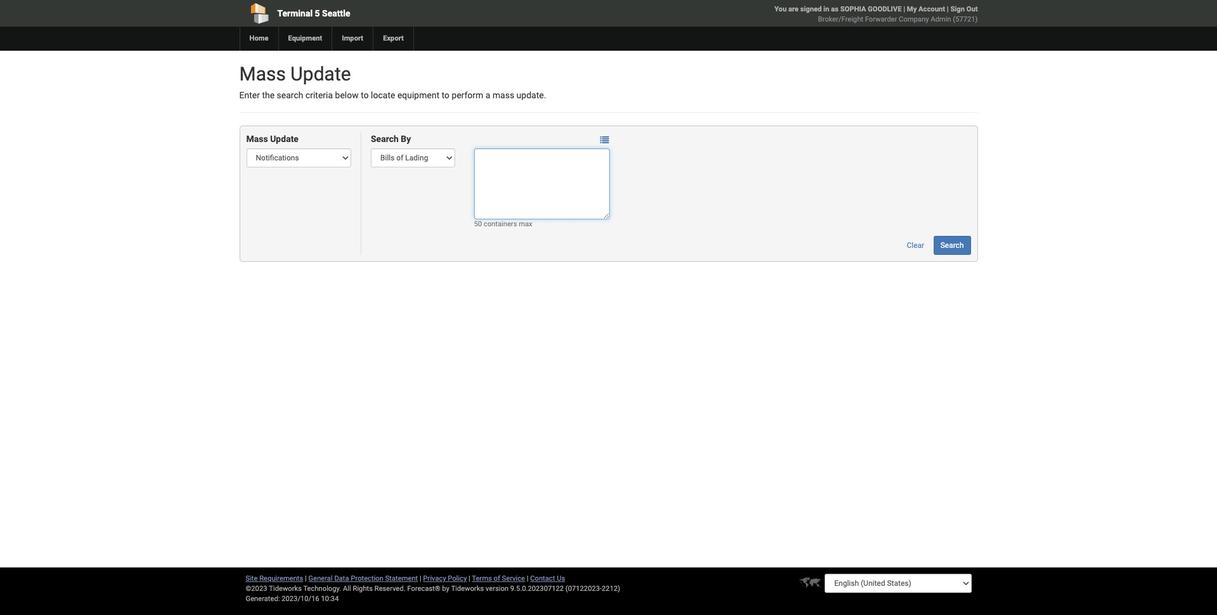 Task type: describe. For each thing, give the bounding box(es) containing it.
signed
[[801, 5, 822, 13]]

all
[[343, 585, 351, 593]]

you
[[775, 5, 787, 13]]

mass for mass update enter the search criteria below to locate equipment to perform a mass update.
[[239, 63, 286, 85]]

version
[[486, 585, 509, 593]]

policy
[[448, 575, 467, 583]]

by
[[442, 585, 450, 593]]

us
[[557, 575, 565, 583]]

terms of service link
[[472, 575, 525, 583]]

import
[[342, 34, 363, 42]]

clear button
[[900, 236, 932, 255]]

by
[[401, 134, 411, 144]]

mass update enter the search criteria below to locate equipment to perform a mass update.
[[239, 63, 546, 100]]

goodlive
[[868, 5, 902, 13]]

broker/freight
[[818, 15, 864, 23]]

terminal 5 seattle link
[[239, 0, 536, 27]]

tideworks
[[451, 585, 484, 593]]

mass update
[[246, 134, 299, 144]]

company
[[899, 15, 929, 23]]

a
[[486, 90, 491, 100]]

©2023 tideworks
[[246, 585, 302, 593]]

enter
[[239, 90, 260, 100]]

update.
[[517, 90, 546, 100]]

sign out link
[[951, 5, 978, 13]]

my
[[907, 5, 917, 13]]

forwarder
[[865, 15, 898, 23]]

privacy
[[423, 575, 446, 583]]

10:34
[[321, 595, 339, 603]]

5
[[315, 8, 320, 18]]

out
[[967, 5, 978, 13]]

as
[[831, 5, 839, 13]]

2023/10/16
[[282, 595, 319, 603]]

terminal 5 seattle
[[277, 8, 350, 18]]

generated:
[[246, 595, 280, 603]]

containers
[[484, 220, 517, 229]]

50 containers max
[[474, 220, 533, 229]]

the
[[262, 90, 275, 100]]

technology.
[[303, 585, 341, 593]]

contact us link
[[530, 575, 565, 583]]

search button
[[934, 236, 971, 255]]

account
[[919, 5, 946, 13]]

site requirements link
[[246, 575, 303, 583]]

service
[[502, 575, 525, 583]]

| up tideworks
[[469, 575, 471, 583]]

criteria
[[306, 90, 333, 100]]

contact
[[530, 575, 555, 583]]

site
[[246, 575, 258, 583]]

statement
[[385, 575, 418, 583]]

in
[[824, 5, 830, 13]]

seattle
[[322, 8, 350, 18]]

equipment link
[[278, 27, 332, 51]]

site requirements | general data protection statement | privacy policy | terms of service | contact us ©2023 tideworks technology. all rights reserved. forecast® by tideworks version 9.5.0.202307122 (07122023-2212) generated: 2023/10/16 10:34
[[246, 575, 620, 603]]

search by
[[371, 134, 411, 144]]

| up forecast®
[[420, 575, 422, 583]]

my account link
[[907, 5, 946, 13]]

protection
[[351, 575, 384, 583]]

mass
[[493, 90, 515, 100]]



Task type: locate. For each thing, give the bounding box(es) containing it.
general
[[309, 575, 333, 583]]

admin
[[931, 15, 952, 23]]

search for search
[[941, 241, 964, 250]]

search
[[371, 134, 399, 144], [941, 241, 964, 250]]

0 vertical spatial search
[[371, 134, 399, 144]]

2 to from the left
[[442, 90, 450, 100]]

mass inside mass update enter the search criteria below to locate equipment to perform a mass update.
[[239, 63, 286, 85]]

sophia
[[841, 5, 866, 13]]

home link
[[239, 27, 278, 51]]

equipment
[[288, 34, 322, 42]]

requirements
[[260, 575, 303, 583]]

None text field
[[474, 149, 610, 220]]

1 horizontal spatial search
[[941, 241, 964, 250]]

1 vertical spatial mass
[[246, 134, 268, 144]]

1 horizontal spatial to
[[442, 90, 450, 100]]

| up '9.5.0.202307122'
[[527, 575, 529, 583]]

|
[[904, 5, 906, 13], [947, 5, 949, 13], [305, 575, 307, 583], [420, 575, 422, 583], [469, 575, 471, 583], [527, 575, 529, 583]]

clear
[[907, 241, 925, 250]]

terminal
[[277, 8, 313, 18]]

update
[[291, 63, 351, 85], [270, 134, 299, 144]]

update down the search
[[270, 134, 299, 144]]

2212)
[[602, 585, 620, 593]]

import link
[[332, 27, 373, 51]]

update for mass update enter the search criteria below to locate equipment to perform a mass update.
[[291, 63, 351, 85]]

0 horizontal spatial to
[[361, 90, 369, 100]]

0 vertical spatial mass
[[239, 63, 286, 85]]

mass for mass update
[[246, 134, 268, 144]]

to right below
[[361, 90, 369, 100]]

mass
[[239, 63, 286, 85], [246, 134, 268, 144]]

below
[[335, 90, 359, 100]]

| left 'my' on the top of page
[[904, 5, 906, 13]]

(57721)
[[953, 15, 978, 23]]

(07122023-
[[566, 585, 602, 593]]

| left sign
[[947, 5, 949, 13]]

are
[[789, 5, 799, 13]]

equipment
[[398, 90, 440, 100]]

search
[[277, 90, 303, 100]]

search inside search button
[[941, 241, 964, 250]]

sign
[[951, 5, 965, 13]]

update up criteria
[[291, 63, 351, 85]]

update for mass update
[[270, 134, 299, 144]]

data
[[334, 575, 349, 583]]

1 vertical spatial update
[[270, 134, 299, 144]]

search for search by
[[371, 134, 399, 144]]

search left by
[[371, 134, 399, 144]]

update inside mass update enter the search criteria below to locate equipment to perform a mass update.
[[291, 63, 351, 85]]

9.5.0.202307122
[[511, 585, 564, 593]]

forecast®
[[407, 585, 441, 593]]

0 vertical spatial update
[[291, 63, 351, 85]]

1 vertical spatial search
[[941, 241, 964, 250]]

locate
[[371, 90, 395, 100]]

mass up the
[[239, 63, 286, 85]]

to left perform
[[442, 90, 450, 100]]

to
[[361, 90, 369, 100], [442, 90, 450, 100]]

general data protection statement link
[[309, 575, 418, 583]]

perform
[[452, 90, 484, 100]]

search right "clear" button
[[941, 241, 964, 250]]

max
[[519, 220, 533, 229]]

1 to from the left
[[361, 90, 369, 100]]

0 horizontal spatial search
[[371, 134, 399, 144]]

rights
[[353, 585, 373, 593]]

of
[[494, 575, 500, 583]]

you are signed in as sophia goodlive | my account | sign out broker/freight forwarder company admin (57721)
[[775, 5, 978, 23]]

export link
[[373, 27, 413, 51]]

export
[[383, 34, 404, 42]]

show list image
[[600, 136, 609, 144]]

reserved.
[[375, 585, 406, 593]]

50
[[474, 220, 482, 229]]

privacy policy link
[[423, 575, 467, 583]]

terms
[[472, 575, 492, 583]]

| left general
[[305, 575, 307, 583]]

mass down enter
[[246, 134, 268, 144]]

home
[[250, 34, 269, 42]]



Task type: vqa. For each thing, say whether or not it's contained in the screenshot.
Terminal
yes



